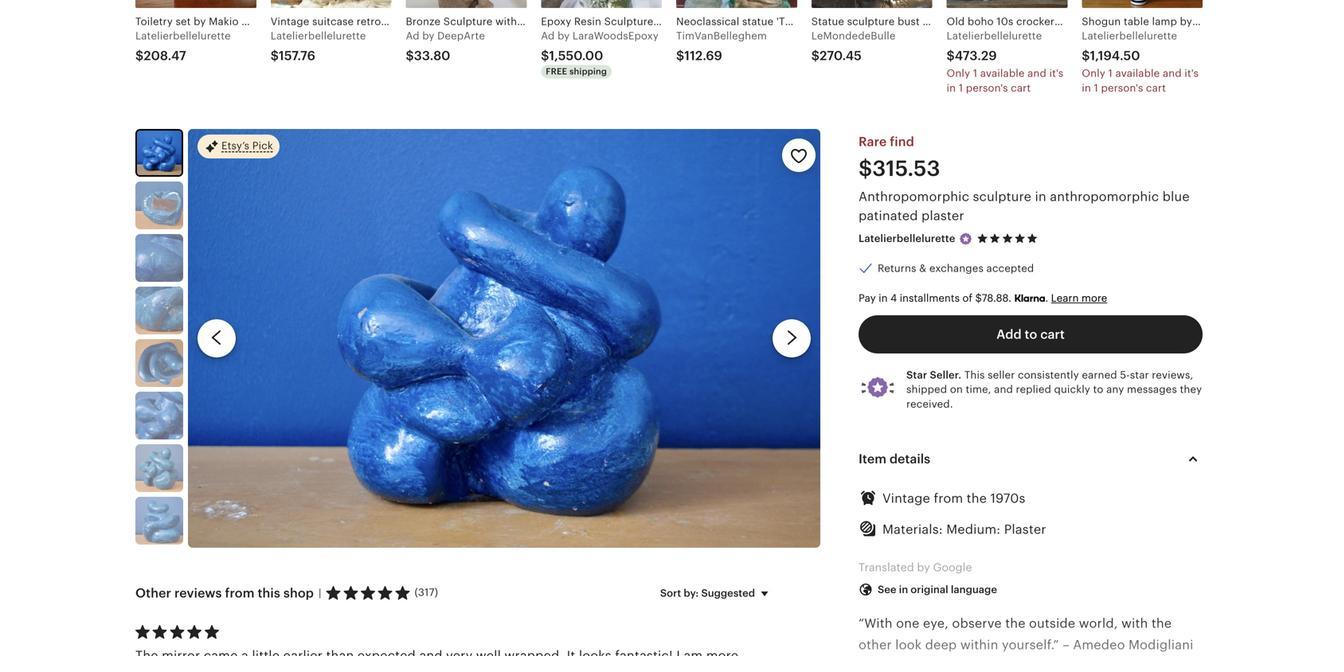 Task type: vqa. For each thing, say whether or not it's contained in the screenshot.
the bottommost That
no



Task type: describe. For each thing, give the bounding box(es) containing it.
sort
[[661, 588, 682, 600]]

old boho 10s crockery service image
[[947, 0, 1068, 8]]

in down 1,194.50 on the top of the page
[[1082, 82, 1092, 94]]

d for 1,550.00
[[548, 30, 555, 42]]

473.29
[[955, 49, 998, 63]]

anthropomorphic sculpture in anthropomorphic blue patinated image 4 image
[[135, 287, 183, 335]]

etsy's
[[222, 140, 250, 152]]

medium:
[[947, 523, 1001, 537]]

157.76
[[279, 49, 316, 63]]

latelierbellelurette inside old boho 10s crockery service latelierbellelurette $ 473.29
[[947, 30, 1043, 42]]

$ inside "a d b y deeparte $ 33.80"
[[406, 49, 414, 63]]

to inside this seller consistently earned 5-star reviews, shipped on time, and replied quickly to any messages they received.
[[1094, 384, 1104, 396]]

0 horizontal spatial anthropomorphic sculpture in anthropomorphic blue patinated image 1 image
[[137, 131, 182, 175]]

anthropomorphic
[[859, 190, 970, 204]]

see in original language
[[878, 584, 998, 596]]

other
[[859, 639, 892, 653]]

it's for 1,194.50
[[1185, 67, 1199, 79]]

available for 1,194.50
[[1116, 67, 1161, 79]]

anthropomorphic sculpture in anthropomorphic blue patinated image 6 image
[[135, 392, 183, 440]]

cart inside button
[[1041, 327, 1065, 342]]

klarna
[[1015, 292, 1046, 305]]

270.45
[[820, 49, 862, 63]]

this
[[258, 587, 280, 601]]

yourself."
[[1003, 639, 1060, 653]]

materials:
[[883, 523, 943, 537]]

other reviews from this shop
[[135, 587, 314, 601]]

$ inside latelierbellelurette $ 1,194.50
[[1082, 49, 1091, 63]]

patinated
[[859, 209, 919, 223]]

anthropomorphic sculpture in anthropomorphic blue patinated image 3 image
[[135, 234, 183, 282]]

$ inside a d b y larawoodsepoxy $ 1,550.00 free shipping
[[541, 49, 550, 63]]

only 1 available and it's in for 1,194.50
[[1082, 67, 1199, 94]]

1,550.00
[[550, 49, 604, 63]]

latelierbellelurette link
[[859, 233, 956, 245]]

and inside this seller consistently earned 5-star reviews, shipped on time, and replied quickly to any messages they received.
[[995, 384, 1014, 396]]

amedeo
[[1074, 639, 1126, 653]]

within
[[961, 639, 999, 653]]

with
[[1122, 617, 1149, 631]]

$315.53
[[859, 157, 941, 180]]

plaster
[[1005, 523, 1047, 537]]

anthropomorphic sculpture in anthropomorphic blue patinated image 5 image
[[135, 339, 183, 387]]

bronze sculpture with marble base - elegant work of art image
[[406, 0, 527, 8]]

star
[[907, 369, 928, 381]]

other
[[135, 587, 171, 601]]

shogun table lamp by mario botta for artemide architect design italy 1980 image
[[1082, 0, 1203, 8]]

neoclassical statue 'thinking man' after auguste rodin - patinated plaster - france - 1950-1959 image
[[677, 0, 798, 8]]

person's for 473.29
[[967, 82, 1009, 94]]

vintage
[[883, 492, 931, 506]]

$ inside old boho 10s crockery service latelierbellelurette $ 473.29
[[947, 49, 955, 63]]

$ inside the latelierbellelurette $ 157.76
[[271, 49, 279, 63]]

anthropomorphic sculpture in anthropomorphic blue patinated image 7 image
[[135, 445, 183, 492]]

old boho 10s crockery service latelierbellelurette $ 473.29
[[947, 15, 1100, 63]]

service
[[1064, 15, 1100, 27]]

shipping
[[570, 67, 607, 77]]

exchanges
[[930, 263, 984, 275]]

reviews,
[[1153, 369, 1194, 381]]

learn more button
[[1052, 292, 1108, 304]]

1,194.50
[[1091, 49, 1141, 63]]

star_seller image
[[959, 232, 973, 246]]

add to cart button
[[859, 316, 1203, 354]]

cart for 1,194.50
[[1147, 82, 1167, 94]]

world,
[[1080, 617, 1119, 631]]

look
[[896, 639, 922, 653]]

messages
[[1128, 384, 1178, 396]]

on
[[951, 384, 963, 396]]

sculpture
[[973, 190, 1032, 204]]

item details button
[[845, 440, 1218, 479]]

0 horizontal spatial the
[[967, 492, 988, 506]]

a d b y deeparte $ 33.80
[[406, 30, 485, 63]]

208.47
[[144, 49, 186, 63]]

reviews
[[175, 587, 222, 601]]

in inside anthropomorphic sculpture in anthropomorphic blue patinated plaster
[[1036, 190, 1047, 204]]

rare find $315.53
[[859, 135, 941, 180]]

add
[[997, 327, 1022, 342]]

only for 1,194.50
[[1082, 67, 1106, 79]]

latelierbellelurette $ 157.76
[[271, 30, 366, 63]]

1 horizontal spatial anthropomorphic sculpture in anthropomorphic blue patinated image 1 image
[[188, 129, 821, 548]]

more
[[1082, 292, 1108, 304]]

112.69
[[685, 49, 723, 63]]

1 horizontal spatial from
[[934, 492, 964, 506]]

by
[[918, 562, 931, 574]]

vintage suitcase retro vintage leather 40 boho rustic wabi sabi brocante decoration stickers antic french leather suitcase trunk image
[[271, 0, 392, 8]]

1 person's cart for 1,194.50
[[1095, 82, 1167, 94]]

"with one eye, observe the outside world, with the other look deep within yourself." – amedeo modigliani
[[859, 617, 1194, 653]]

original
[[911, 584, 949, 596]]

translated by google
[[859, 562, 973, 574]]

installments
[[900, 292, 960, 304]]

latelierbellelurette down patinated
[[859, 233, 956, 245]]

time,
[[966, 384, 992, 396]]

$ inside timvanbelleghem $ 112.69
[[677, 49, 685, 63]]

old
[[947, 15, 965, 27]]

anthropomorphic sculpture in anthropomorphic blue patinated image 2 image
[[135, 182, 183, 229]]

deep
[[926, 639, 957, 653]]

lemondedebulle $ 270.45
[[812, 30, 896, 63]]

anthropomorphic
[[1051, 190, 1160, 204]]

observe
[[953, 617, 1002, 631]]

in down the 473.29
[[947, 82, 956, 94]]

of
[[963, 292, 973, 304]]

0 horizontal spatial from
[[225, 587, 255, 601]]

y for 33.80
[[429, 30, 435, 42]]

lemondedebulle
[[812, 30, 896, 42]]

materials: medium: plaster
[[883, 523, 1047, 537]]

returns & exchanges accepted
[[878, 263, 1035, 275]]

translated
[[859, 562, 915, 574]]



Task type: locate. For each thing, give the bounding box(es) containing it.
a for 33.80
[[406, 30, 413, 42]]

1 horizontal spatial y
[[564, 30, 570, 42]]

33.80
[[414, 49, 451, 63]]

it's for 473.29
[[1050, 67, 1064, 79]]

$ down old in the top of the page
[[947, 49, 955, 63]]

to down earned
[[1094, 384, 1104, 396]]

1 $ from the left
[[135, 49, 144, 63]]

1 horizontal spatial b
[[558, 30, 565, 42]]

only
[[947, 67, 971, 79], [1082, 67, 1106, 79]]

1
[[974, 67, 978, 79], [1109, 67, 1113, 79], [959, 82, 964, 94], [1095, 82, 1099, 94]]

d
[[413, 30, 420, 42], [548, 30, 555, 42]]

only 1 available and it's in for 473.29
[[947, 67, 1064, 94]]

latelierbellelurette $ 208.47
[[135, 30, 231, 63]]

2 person's from the left
[[1102, 82, 1144, 94]]

sort by: suggested
[[661, 588, 756, 600]]

pick
[[252, 140, 273, 152]]

pay
[[859, 292, 876, 304]]

see in original language link
[[847, 576, 1010, 605]]

a d b y larawoodsepoxy $ 1,550.00 free shipping
[[541, 30, 659, 77]]

1 person's cart down the 473.29
[[959, 82, 1032, 94]]

available down latelierbellelurette $ 1,194.50
[[1116, 67, 1161, 79]]

a inside "a d b y deeparte $ 33.80"
[[406, 30, 413, 42]]

to
[[1025, 327, 1038, 342], [1094, 384, 1104, 396]]

1 horizontal spatial available
[[1116, 67, 1161, 79]]

in left 4
[[879, 292, 888, 304]]

|
[[319, 588, 322, 600]]

0 horizontal spatial cart
[[1011, 82, 1032, 94]]

eye,
[[924, 617, 949, 631]]

2 horizontal spatial cart
[[1147, 82, 1167, 94]]

1 b from the left
[[423, 30, 429, 42]]

1 available from the left
[[981, 67, 1025, 79]]

free
[[546, 67, 568, 77]]

a for 1,550.00
[[541, 30, 549, 42]]

2 a from the left
[[541, 30, 549, 42]]

1 horizontal spatial and
[[1028, 67, 1047, 79]]

from left the this
[[225, 587, 255, 601]]

$ down the lemondedebulle
[[812, 49, 820, 63]]

in inside "see in original language" link
[[899, 584, 909, 596]]

1 it's from the left
[[1050, 67, 1064, 79]]

0 horizontal spatial to
[[1025, 327, 1038, 342]]

and
[[1028, 67, 1047, 79], [1163, 67, 1182, 79], [995, 384, 1014, 396]]

suggested
[[702, 588, 756, 600]]

item
[[859, 452, 887, 467]]

d inside a d b y larawoodsepoxy $ 1,550.00 free shipping
[[548, 30, 555, 42]]

details
[[890, 452, 931, 467]]

0 horizontal spatial 1 person's cart
[[959, 82, 1032, 94]]

a
[[406, 30, 413, 42], [541, 30, 549, 42]]

rare
[[859, 135, 887, 149]]

7 $ from the left
[[947, 49, 955, 63]]

1 person's cart down 1,194.50 on the top of the page
[[1095, 82, 1167, 94]]

2 $ from the left
[[271, 49, 279, 63]]

and for 1,194.50
[[1163, 67, 1182, 79]]

1 vertical spatial to
[[1094, 384, 1104, 396]]

only down 1,194.50 on the top of the page
[[1082, 67, 1106, 79]]

cart
[[1011, 82, 1032, 94], [1147, 82, 1167, 94], [1041, 327, 1065, 342]]

person's down the 473.29
[[967, 82, 1009, 94]]

0 horizontal spatial a
[[406, 30, 413, 42]]

$ up free
[[541, 49, 550, 63]]

returns
[[878, 263, 917, 275]]

2 b from the left
[[558, 30, 565, 42]]

0 horizontal spatial person's
[[967, 82, 1009, 94]]

b up 33.80
[[423, 30, 429, 42]]

y up 33.80
[[429, 30, 435, 42]]

$ down service on the right top of page
[[1082, 49, 1091, 63]]

8 $ from the left
[[1082, 49, 1091, 63]]

d for 33.80
[[413, 30, 420, 42]]

in right sculpture
[[1036, 190, 1047, 204]]

b for 1,550.00
[[558, 30, 565, 42]]

5 $ from the left
[[677, 49, 685, 63]]

item details
[[859, 452, 931, 467]]

1 horizontal spatial 1 person's cart
[[1095, 82, 1167, 94]]

pay in 4 installments of $78.88. klarna . learn more
[[859, 292, 1108, 305]]

d up 33.80
[[413, 30, 420, 42]]

a left 'deeparte'
[[406, 30, 413, 42]]

available down the 473.29
[[981, 67, 1025, 79]]

the left 1970s
[[967, 492, 988, 506]]

2 only from the left
[[1082, 67, 1106, 79]]

one
[[897, 617, 920, 631]]

0 horizontal spatial b
[[423, 30, 429, 42]]

2 it's from the left
[[1185, 67, 1199, 79]]

only 1 available and it's in down the 473.29
[[947, 67, 1064, 94]]

1 horizontal spatial to
[[1094, 384, 1104, 396]]

y inside a d b y larawoodsepoxy $ 1,550.00 free shipping
[[564, 30, 570, 42]]

toiletry set by makio hasuike made by gedy for avon. italian design 1980 image
[[135, 0, 256, 8]]

latelierbellelurette up 1,194.50 on the top of the page
[[1082, 30, 1178, 42]]

b inside "a d b y deeparte $ 33.80"
[[423, 30, 429, 42]]

1 horizontal spatial d
[[548, 30, 555, 42]]

learn
[[1052, 292, 1079, 304]]

2 available from the left
[[1116, 67, 1161, 79]]

plaster
[[922, 209, 965, 223]]

0 vertical spatial from
[[934, 492, 964, 506]]

blue
[[1163, 190, 1190, 204]]

1 person's from the left
[[967, 82, 1009, 94]]

&
[[920, 263, 927, 275]]

google
[[934, 562, 973, 574]]

latelierbellelurette up 157.76 on the top left of the page
[[271, 30, 366, 42]]

0 horizontal spatial d
[[413, 30, 420, 42]]

cart for 473.29
[[1011, 82, 1032, 94]]

3 $ from the left
[[406, 49, 414, 63]]

1 only from the left
[[947, 67, 971, 79]]

b for 33.80
[[423, 30, 429, 42]]

y up 1,550.00
[[564, 30, 570, 42]]

the
[[967, 492, 988, 506], [1006, 617, 1026, 631], [1152, 617, 1173, 631]]

4
[[891, 292, 898, 304]]

2 horizontal spatial and
[[1163, 67, 1182, 79]]

1 1 person's cart from the left
[[959, 82, 1032, 94]]

in inside pay in 4 installments of $78.88. klarna . learn more
[[879, 292, 888, 304]]

available
[[981, 67, 1025, 79], [1116, 67, 1161, 79]]

1 person's cart for 473.29
[[959, 82, 1032, 94]]

from up materials: medium: plaster
[[934, 492, 964, 506]]

add to cart
[[997, 327, 1065, 342]]

latelierbellelurette for 208.47
[[135, 30, 231, 42]]

2 d from the left
[[548, 30, 555, 42]]

vintage from the 1970s
[[883, 492, 1026, 506]]

available for 473.29
[[981, 67, 1025, 79]]

latelierbellelurette up 208.47
[[135, 30, 231, 42]]

and for 473.29
[[1028, 67, 1047, 79]]

etsy's pick
[[222, 140, 273, 152]]

1 horizontal spatial only
[[1082, 67, 1106, 79]]

see
[[878, 584, 897, 596]]

statue sculpture bust of dante in patinated plaster bronze xixth 42 cm image
[[812, 0, 933, 8]]

1 vertical spatial from
[[225, 587, 255, 601]]

latelierbellelurette $ 1,194.50
[[1082, 30, 1178, 63]]

anthropomorphic sculpture in anthropomorphic blue patinated image 8 image
[[135, 497, 183, 545]]

and down latelierbellelurette $ 1,194.50
[[1163, 67, 1182, 79]]

1 only 1 available and it's in from the left
[[947, 67, 1064, 94]]

to inside button
[[1025, 327, 1038, 342]]

cart down latelierbellelurette $ 1,194.50
[[1147, 82, 1167, 94]]

it's
[[1050, 67, 1064, 79], [1185, 67, 1199, 79]]

cart down .
[[1041, 327, 1065, 342]]

only for 473.29
[[947, 67, 971, 79]]

a up free
[[541, 30, 549, 42]]

quickly
[[1055, 384, 1091, 396]]

d up 1,550.00
[[548, 30, 555, 42]]

language
[[951, 584, 998, 596]]

timvanbelleghem
[[677, 30, 767, 42]]

they
[[1181, 384, 1203, 396]]

0 horizontal spatial only 1 available and it's in
[[947, 67, 1064, 94]]

$78.88.
[[976, 292, 1012, 304]]

sort by: suggested button
[[649, 577, 787, 610]]

1 horizontal spatial cart
[[1041, 327, 1065, 342]]

0 horizontal spatial only
[[947, 67, 971, 79]]

2 y from the left
[[564, 30, 570, 42]]

the up the yourself."
[[1006, 617, 1026, 631]]

2 only 1 available and it's in from the left
[[1082, 67, 1199, 94]]

seller
[[988, 369, 1016, 381]]

y inside "a d b y deeparte $ 33.80"
[[429, 30, 435, 42]]

a inside a d b y larawoodsepoxy $ 1,550.00 free shipping
[[541, 30, 549, 42]]

1 horizontal spatial it's
[[1185, 67, 1199, 79]]

1 y from the left
[[429, 30, 435, 42]]

seller.
[[930, 369, 962, 381]]

epoxy resin sculpture, sculpture art, female sculpture, body sculpture, handmade sculpture, clear epoxy, dried flowers, epoxy art image
[[541, 0, 662, 8]]

0 horizontal spatial y
[[429, 30, 435, 42]]

the up modigliani
[[1152, 617, 1173, 631]]

only down the 473.29
[[947, 67, 971, 79]]

$ down timvanbelleghem
[[677, 49, 685, 63]]

y for 1,550.00
[[564, 30, 570, 42]]

latelierbellelurette for 157.76
[[271, 30, 366, 42]]

etsy's pick button
[[198, 134, 280, 159]]

4 $ from the left
[[541, 49, 550, 63]]

$ down 'bronze sculpture with marble base - elegant work of art' image
[[406, 49, 414, 63]]

timvanbelleghem $ 112.69
[[677, 30, 767, 63]]

d inside "a d b y deeparte $ 33.80"
[[413, 30, 420, 42]]

in right the see
[[899, 584, 909, 596]]

1 horizontal spatial only 1 available and it's in
[[1082, 67, 1199, 94]]

received.
[[907, 398, 954, 410]]

–
[[1063, 639, 1070, 653]]

person's for 1,194.50
[[1102, 82, 1144, 94]]

2 horizontal spatial the
[[1152, 617, 1173, 631]]

$ down toiletry set by makio hasuike made by gedy for avon. italian design 1980 image
[[135, 49, 144, 63]]

b up 1,550.00
[[558, 30, 565, 42]]

modigliani
[[1129, 639, 1194, 653]]

$ inside lemondedebulle $ 270.45
[[812, 49, 820, 63]]

$ inside latelierbellelurette $ 208.47
[[135, 49, 144, 63]]

10s
[[997, 15, 1014, 27]]

1 horizontal spatial person's
[[1102, 82, 1144, 94]]

1 horizontal spatial a
[[541, 30, 549, 42]]

consistently
[[1018, 369, 1080, 381]]

y
[[429, 30, 435, 42], [564, 30, 570, 42]]

latelierbellelurette
[[135, 30, 231, 42], [271, 30, 366, 42], [947, 30, 1043, 42], [1082, 30, 1178, 42], [859, 233, 956, 245]]

replied
[[1017, 384, 1052, 396]]

find
[[890, 135, 915, 149]]

cart down old boho 10s crockery service latelierbellelurette $ 473.29
[[1011, 82, 1032, 94]]

star seller.
[[907, 369, 962, 381]]

$
[[135, 49, 144, 63], [271, 49, 279, 63], [406, 49, 414, 63], [541, 49, 550, 63], [677, 49, 685, 63], [812, 49, 820, 63], [947, 49, 955, 63], [1082, 49, 1091, 63]]

1970s
[[991, 492, 1026, 506]]

.
[[1046, 292, 1049, 304]]

6 $ from the left
[[812, 49, 820, 63]]

(317)
[[415, 587, 438, 599]]

latelierbellelurette for 1,194.50
[[1082, 30, 1178, 42]]

0 horizontal spatial available
[[981, 67, 1025, 79]]

latelierbellelurette down "10s"
[[947, 30, 1043, 42]]

in
[[947, 82, 956, 94], [1082, 82, 1092, 94], [1036, 190, 1047, 204], [879, 292, 888, 304], [899, 584, 909, 596]]

0 horizontal spatial it's
[[1050, 67, 1064, 79]]

only 1 available and it's in down 1,194.50 on the top of the page
[[1082, 67, 1199, 94]]

and down old boho 10s crockery service latelierbellelurette $ 473.29
[[1028, 67, 1047, 79]]

0 vertical spatial to
[[1025, 327, 1038, 342]]

1 horizontal spatial the
[[1006, 617, 1026, 631]]

1 a from the left
[[406, 30, 413, 42]]

anthropomorphic sculpture in anthropomorphic blue patinated image 1 image
[[188, 129, 821, 548], [137, 131, 182, 175]]

b inside a d b y larawoodsepoxy $ 1,550.00 free shipping
[[558, 30, 565, 42]]

0 horizontal spatial and
[[995, 384, 1014, 396]]

1 d from the left
[[413, 30, 420, 42]]

outside
[[1030, 617, 1076, 631]]

by:
[[684, 588, 699, 600]]

$ down vintage suitcase retro vintage leather 40 boho rustic wabi sabi brocante decoration stickers antic french leather suitcase trunk image
[[271, 49, 279, 63]]

1 person's cart
[[959, 82, 1032, 94], [1095, 82, 1167, 94]]

shipped
[[907, 384, 948, 396]]

larawoodsepoxy
[[573, 30, 659, 42]]

2 1 person's cart from the left
[[1095, 82, 1167, 94]]

to right add
[[1025, 327, 1038, 342]]

and down the seller
[[995, 384, 1014, 396]]

person's down 1,194.50 on the top of the page
[[1102, 82, 1144, 94]]

"with
[[859, 617, 893, 631]]



